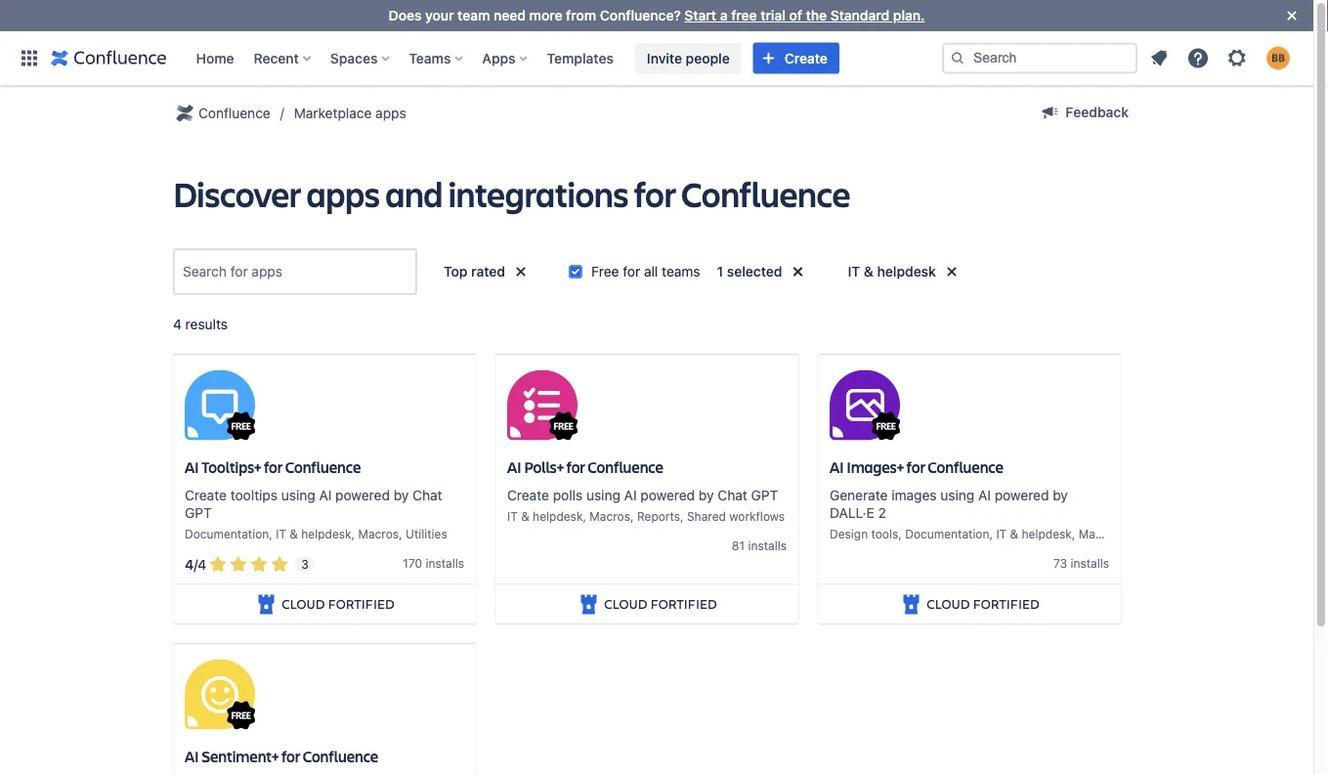 Task type: locate. For each thing, give the bounding box(es) containing it.
gpt up workflows
[[751, 487, 779, 503]]

2 fortified from the left
[[651, 595, 717, 613]]

& inside generate images using ai powered by dall·e 2 design tools , documentation , it & helpdesk , macros
[[1011, 527, 1019, 540]]

cloud down generate images using ai powered by dall·e 2 design tools , documentation , it & helpdesk , macros
[[927, 595, 970, 613]]

cloud fortified down generate images using ai powered by dall·e 2 design tools , documentation , it & helpdesk , macros
[[927, 595, 1040, 613]]

for inside ai sentiment+ for confluence link
[[281, 746, 300, 766]]

0 vertical spatial gpt
[[751, 487, 779, 503]]

ai sentiment+ for confluence link
[[173, 644, 476, 774]]

cloud fortified right cloud fortified app badge icon
[[604, 595, 717, 613]]

top rated
[[444, 263, 505, 280]]

apps left and
[[306, 170, 380, 217]]

cloud
[[282, 595, 325, 613], [604, 595, 648, 613], [927, 595, 970, 613]]

2 horizontal spatial cloud fortified
[[927, 595, 1040, 613]]

73 install s
[[1054, 556, 1110, 570]]

apps for marketplace
[[376, 105, 406, 121]]

2 by from the left
[[699, 487, 714, 503]]

rated
[[471, 263, 505, 280]]

cloud fortified for ai images+ for confluence
[[927, 595, 1040, 613]]

0 horizontal spatial create
[[185, 487, 227, 503]]

remove selected image
[[509, 260, 533, 284], [787, 260, 810, 284]]

1 using from the left
[[281, 487, 316, 503]]

from
[[566, 7, 597, 23]]

2 horizontal spatial powered
[[995, 487, 1050, 503]]

chat inside create tooltips using ai powered by chat gpt documentation , it & helpdesk , macros , utilities
[[413, 487, 443, 503]]

create button
[[754, 43, 840, 74]]

3 fortified from the left
[[973, 595, 1040, 613]]

using inside generate images using ai powered by dall·e 2 design tools , documentation , it & helpdesk , macros
[[941, 487, 975, 503]]

2 cloud fortified app badge image from the left
[[900, 593, 923, 616]]

ai left sentiment+
[[185, 746, 199, 766]]

ai tooltips+ for confluence image
[[185, 370, 255, 440]]

invite people button
[[635, 43, 742, 74]]

it
[[848, 263, 861, 280], [507, 509, 518, 523], [276, 527, 286, 540], [997, 527, 1007, 540]]

s for ai images+ for confluence
[[1104, 556, 1110, 570]]

1 cloud fortified app badge image from the left
[[254, 593, 278, 616]]

0 horizontal spatial remove selected image
[[509, 260, 533, 284]]

chat up workflows
[[718, 487, 748, 503]]

start
[[685, 7, 717, 23]]

fortified
[[328, 595, 395, 613], [651, 595, 717, 613], [973, 595, 1040, 613]]

1 documentation from the left
[[185, 527, 269, 540]]

macros left "utilities"
[[358, 527, 399, 540]]

apps right marketplace
[[376, 105, 406, 121]]

2 using from the left
[[587, 487, 621, 503]]

confluence for ai polls+ for confluence
[[588, 457, 664, 477]]

s right 170
[[458, 556, 464, 570]]

helpdesk left remove selected image
[[878, 263, 937, 280]]

notification icon image
[[1148, 46, 1171, 70]]

remove selected image right rated in the left of the page
[[509, 260, 533, 284]]

plan.
[[894, 7, 925, 23]]

0 vertical spatial apps
[[376, 105, 406, 121]]

0 horizontal spatial 4
[[173, 316, 182, 332]]

it inside create tooltips using ai powered by chat gpt documentation , it & helpdesk , macros , utilities
[[276, 527, 286, 540]]

powered inside generate images using ai powered by dall·e 2 design tools , documentation , it & helpdesk , macros
[[995, 487, 1050, 503]]

discover
[[173, 170, 301, 217]]

using down ai polls+ for confluence
[[587, 487, 621, 503]]

spaces
[[330, 50, 378, 66]]

confluence?
[[600, 7, 681, 23]]

by inside create tooltips using ai powered by chat gpt documentation , it & helpdesk , macros , utilities
[[394, 487, 409, 503]]

1 horizontal spatial 4
[[185, 556, 194, 572]]

confluence for ai sentiment+ for confluence
[[303, 746, 379, 766]]

free
[[591, 263, 619, 279]]

using inside create polls using ai powered by chat gpt it & helpdesk , macros , reports , shared workflows
[[587, 487, 621, 503]]

81 install s
[[732, 538, 787, 552]]

0 horizontal spatial cloud fortified app badge image
[[254, 593, 278, 616]]

for right sentiment+
[[281, 746, 300, 766]]

chat
[[413, 487, 443, 503], [718, 487, 748, 503]]

1 by from the left
[[394, 487, 409, 503]]

ai sentiment+ for confluence image
[[185, 659, 255, 730]]

by up 73
[[1053, 487, 1069, 503]]

4 / 4
[[185, 556, 207, 572]]

1 horizontal spatial gpt
[[751, 487, 779, 503]]

ai down ai tooltips+ for confluence
[[319, 487, 332, 503]]

0 horizontal spatial cloud
[[282, 595, 325, 613]]

2 powered from the left
[[641, 487, 695, 503]]

cloud down 3
[[282, 595, 325, 613]]

create inside create tooltips using ai powered by chat gpt documentation , it & helpdesk , macros , utilities
[[185, 487, 227, 503]]

helpdesk up 73
[[1022, 527, 1072, 540]]

2 horizontal spatial using
[[941, 487, 975, 503]]

4
[[173, 316, 182, 332], [185, 556, 194, 572], [198, 556, 207, 572]]

2 cloud fortified from the left
[[604, 595, 717, 613]]

using inside create tooltips using ai powered by chat gpt documentation , it & helpdesk , macros , utilities
[[281, 487, 316, 503]]

chat inside create polls using ai powered by chat gpt it & helpdesk , macros , reports , shared workflows
[[718, 487, 748, 503]]

install
[[748, 538, 781, 552], [426, 556, 458, 570], [1071, 556, 1104, 570]]

chat for ai polls+ for confluence
[[718, 487, 748, 503]]

for for ai tooltips+ for confluence
[[264, 457, 283, 477]]

by
[[394, 487, 409, 503], [699, 487, 714, 503], [1053, 487, 1069, 503]]

install right 81
[[748, 538, 781, 552]]

banner
[[0, 31, 1314, 86]]

helpdesk up 3
[[301, 527, 352, 540]]

by up shared
[[699, 487, 714, 503]]

remove selected image for top rated
[[509, 260, 533, 284]]

install right 170
[[426, 556, 458, 570]]

1 horizontal spatial macros
[[590, 509, 631, 523]]

teams button
[[403, 43, 471, 74]]

1 powered from the left
[[336, 487, 390, 503]]

for for ai sentiment+ for confluence
[[281, 746, 300, 766]]

create tooltips using ai powered by chat gpt documentation , it & helpdesk , macros , utilities
[[185, 487, 447, 540]]

Search for apps field
[[177, 254, 414, 289]]

templates
[[547, 50, 614, 66]]

2 horizontal spatial by
[[1053, 487, 1069, 503]]

marketplace apps link
[[294, 102, 406, 125]]

utilities
[[406, 527, 447, 540]]

reports
[[637, 509, 681, 523]]

helpdesk
[[878, 263, 937, 280], [533, 509, 583, 523], [301, 527, 352, 540], [1022, 527, 1072, 540]]

3 cloud fortified from the left
[[927, 595, 1040, 613]]

create down start a free trial of the standard plan. link
[[785, 50, 828, 66]]

macros left reports
[[590, 509, 631, 523]]

ai down ai polls+ for confluence
[[624, 487, 637, 503]]

confluence for ai images+ for confluence
[[928, 457, 1004, 477]]

1 horizontal spatial using
[[587, 487, 621, 503]]

1 horizontal spatial fortified
[[651, 595, 717, 613]]

for up polls
[[567, 457, 585, 477]]

170
[[403, 556, 422, 570]]

for left the all
[[623, 263, 641, 279]]

design
[[830, 527, 868, 540]]

1 horizontal spatial cloud fortified
[[604, 595, 717, 613]]

macros up 73 install s
[[1079, 527, 1120, 540]]

0 horizontal spatial cloud fortified
[[282, 595, 395, 613]]

1 fortified from the left
[[328, 595, 395, 613]]

3 cloud from the left
[[927, 595, 970, 613]]

discover apps and integrations for confluence
[[173, 170, 851, 217]]

marketplace
[[294, 105, 372, 121]]

1 horizontal spatial by
[[699, 487, 714, 503]]

helpdesk inside create polls using ai powered by chat gpt it & helpdesk , macros , reports , shared workflows
[[533, 509, 583, 523]]

cloud fortified down 3
[[282, 595, 395, 613]]

create inside dropdown button
[[785, 50, 828, 66]]

gpt
[[751, 487, 779, 503], [185, 504, 212, 520]]

create down polls+
[[507, 487, 549, 503]]

chat for ai tooltips+ for confluence
[[413, 487, 443, 503]]

free
[[732, 7, 757, 23]]

&
[[864, 263, 874, 280], [521, 509, 530, 523], [290, 527, 298, 540], [1011, 527, 1019, 540]]

by for ai polls+ for confluence
[[699, 487, 714, 503]]

ai inside generate images using ai powered by dall·e 2 design tools , documentation , it & helpdesk , macros
[[979, 487, 991, 503]]

2 cloud from the left
[[604, 595, 648, 613]]

ai right images
[[979, 487, 991, 503]]

your
[[425, 7, 454, 23]]

2 horizontal spatial install
[[1071, 556, 1104, 570]]

powered inside create polls using ai powered by chat gpt it & helpdesk , macros , reports , shared workflows
[[641, 487, 695, 503]]

create down tooltips+
[[185, 487, 227, 503]]

create inside create polls using ai powered by chat gpt it & helpdesk , macros , reports , shared workflows
[[507, 487, 549, 503]]

confluence
[[198, 105, 271, 121], [682, 170, 851, 217], [285, 457, 361, 477], [588, 457, 664, 477], [928, 457, 1004, 477], [303, 746, 379, 766]]

confluence for ai tooltips+ for confluence
[[285, 457, 361, 477]]

3 by from the left
[[1053, 487, 1069, 503]]

ai left polls+
[[507, 457, 522, 477]]

cloud fortified app badge image
[[254, 593, 278, 616], [900, 593, 923, 616]]

2 horizontal spatial macros
[[1079, 527, 1120, 540]]

tools
[[872, 527, 899, 540]]

a
[[720, 7, 728, 23]]

1 vertical spatial gpt
[[185, 504, 212, 520]]

start a free trial of the standard plan. link
[[685, 7, 925, 23]]

1 horizontal spatial install
[[748, 538, 781, 552]]

cloud right cloud fortified app badge icon
[[604, 595, 648, 613]]

gpt up /
[[185, 504, 212, 520]]

close image
[[1281, 4, 1304, 27]]

2 horizontal spatial create
[[785, 50, 828, 66]]

powered for ai polls+ for confluence
[[641, 487, 695, 503]]

2 chat from the left
[[718, 487, 748, 503]]

Search field
[[943, 43, 1138, 74]]

cloud fortified for ai tooltips+ for confluence
[[282, 595, 395, 613]]

1 chat from the left
[[413, 487, 443, 503]]

confluence image
[[51, 46, 167, 70], [51, 46, 167, 70]]

0 horizontal spatial chat
[[413, 487, 443, 503]]

apps inside marketplace apps link
[[376, 105, 406, 121]]

2 horizontal spatial fortified
[[973, 595, 1040, 613]]

polls+
[[524, 457, 564, 477]]

images
[[892, 487, 937, 503]]

powered for ai images+ for confluence
[[995, 487, 1050, 503]]

1 cloud from the left
[[282, 595, 325, 613]]

create polls using ai powered by chat gpt it & helpdesk , macros , reports , shared workflows
[[507, 487, 785, 523]]

by for ai images+ for confluence
[[1053, 487, 1069, 503]]

ai images+ for confluence
[[830, 457, 1004, 477]]

ai polls+ for confluence image
[[507, 370, 578, 440]]

0 horizontal spatial fortified
[[328, 595, 395, 613]]

2 documentation from the left
[[906, 527, 990, 540]]

top
[[444, 263, 468, 280]]

1 remove selected image from the left
[[509, 260, 533, 284]]

0 horizontal spatial by
[[394, 487, 409, 503]]

selected
[[727, 263, 783, 280]]

ai tooltips+ for confluence
[[185, 457, 361, 477]]

cloud fortified
[[282, 595, 395, 613], [604, 595, 717, 613], [927, 595, 1040, 613]]

fortified for ai images+ for confluence
[[973, 595, 1040, 613]]

1 horizontal spatial create
[[507, 487, 549, 503]]

create for ai polls+ for confluence
[[507, 487, 549, 503]]

0 horizontal spatial gpt
[[185, 504, 212, 520]]

for for ai images+ for confluence
[[907, 457, 926, 477]]

apps
[[376, 105, 406, 121], [306, 170, 380, 217]]

install right 73
[[1071, 556, 1104, 570]]

s down workflows
[[781, 538, 787, 552]]

teams
[[409, 50, 451, 66]]

1 horizontal spatial cloud fortified app badge image
[[900, 593, 923, 616]]

1 horizontal spatial chat
[[718, 487, 748, 503]]

gpt inside create polls using ai powered by chat gpt it & helpdesk , macros , reports , shared workflows
[[751, 487, 779, 503]]

for
[[634, 170, 676, 217], [623, 263, 641, 279], [264, 457, 283, 477], [567, 457, 585, 477], [907, 457, 926, 477], [281, 746, 300, 766]]

1 vertical spatial apps
[[306, 170, 380, 217]]

free for all teams
[[591, 263, 701, 279]]

gpt inside create tooltips using ai powered by chat gpt documentation , it & helpdesk , macros , utilities
[[185, 504, 212, 520]]

helpdesk down polls
[[533, 509, 583, 523]]

0 horizontal spatial using
[[281, 487, 316, 503]]

ai up generate
[[830, 457, 844, 477]]

1 horizontal spatial powered
[[641, 487, 695, 503]]

the
[[806, 7, 827, 23]]

2 horizontal spatial s
[[1104, 556, 1110, 570]]

macros inside generate images using ai powered by dall·e 2 design tools , documentation , it & helpdesk , macros
[[1079, 527, 1120, 540]]

documentation
[[185, 527, 269, 540], [906, 527, 990, 540]]

standard
[[831, 7, 890, 23]]

cloud fortified app badge image for images+
[[900, 593, 923, 616]]

invite
[[647, 50, 682, 66]]

1 cloud fortified from the left
[[282, 595, 395, 613]]

1 horizontal spatial documentation
[[906, 527, 990, 540]]

by inside generate images using ai powered by dall·e 2 design tools , documentation , it & helpdesk , macros
[[1053, 487, 1069, 503]]

does your team need more from confluence? start a free trial of the standard plan.
[[389, 7, 925, 23]]

3 powered from the left
[[995, 487, 1050, 503]]

install for ai images+ for confluence
[[1071, 556, 1104, 570]]

1 horizontal spatial cloud
[[604, 595, 648, 613]]

powered inside create tooltips using ai powered by chat gpt documentation , it & helpdesk , macros , utilities
[[336, 487, 390, 503]]

s right 73
[[1104, 556, 1110, 570]]

context icon image
[[173, 102, 197, 125], [173, 102, 197, 125]]

2 horizontal spatial cloud
[[927, 595, 970, 613]]

gpt for ai tooltips+ for confluence
[[185, 504, 212, 520]]

ai
[[185, 457, 199, 477], [507, 457, 522, 477], [830, 457, 844, 477], [319, 487, 332, 503], [624, 487, 637, 503], [979, 487, 991, 503], [185, 746, 199, 766]]

team
[[458, 7, 490, 23]]

,
[[583, 509, 587, 523], [631, 509, 634, 523], [681, 509, 684, 523], [269, 527, 273, 540], [352, 527, 355, 540], [399, 527, 402, 540], [899, 527, 902, 540], [990, 527, 993, 540], [1072, 527, 1076, 540]]

it inside generate images using ai powered by dall·e 2 design tools , documentation , it & helpdesk , macros
[[997, 527, 1007, 540]]

using right images
[[941, 487, 975, 503]]

documentation up /
[[185, 527, 269, 540]]

3 using from the left
[[941, 487, 975, 503]]

confluence inside ai sentiment+ for confluence link
[[303, 746, 379, 766]]

ai inside create tooltips using ai powered by chat gpt documentation , it & helpdesk , macros , utilities
[[319, 487, 332, 503]]

help icon image
[[1187, 46, 1210, 70]]

chat up "utilities"
[[413, 487, 443, 503]]

0 horizontal spatial powered
[[336, 487, 390, 503]]

by up "utilities"
[[394, 487, 409, 503]]

for up images
[[907, 457, 926, 477]]

1 horizontal spatial remove selected image
[[787, 260, 810, 284]]

templates link
[[541, 43, 620, 74]]

ai images+ for confluence image
[[830, 370, 900, 440]]

s
[[781, 538, 787, 552], [458, 556, 464, 570], [1104, 556, 1110, 570]]

cloud fortified app badge image for tooltips+
[[254, 593, 278, 616]]

0 horizontal spatial documentation
[[185, 527, 269, 540]]

1 horizontal spatial s
[[781, 538, 787, 552]]

remove selected image right selected
[[787, 260, 810, 284]]

ai left tooltips+
[[185, 457, 199, 477]]

using for polls+
[[587, 487, 621, 503]]

2 remove selected image from the left
[[787, 260, 810, 284]]

recent
[[254, 50, 299, 66]]

using
[[281, 487, 316, 503], [587, 487, 621, 503], [941, 487, 975, 503]]

documentation inside generate images using ai powered by dall·e 2 design tools , documentation , it & helpdesk , macros
[[906, 527, 990, 540]]

by inside create polls using ai powered by chat gpt it & helpdesk , macros , reports , shared workflows
[[699, 487, 714, 503]]

fortified for ai tooltips+ for confluence
[[328, 595, 395, 613]]

using down ai tooltips+ for confluence
[[281, 487, 316, 503]]

0 horizontal spatial macros
[[358, 527, 399, 540]]

for up the tooltips
[[264, 457, 283, 477]]

documentation down images
[[906, 527, 990, 540]]



Task type: describe. For each thing, give the bounding box(es) containing it.
search image
[[950, 50, 966, 66]]

recent button
[[248, 43, 319, 74]]

& inside create polls using ai powered by chat gpt it & helpdesk , macros , reports , shared workflows
[[521, 509, 530, 523]]

images+
[[847, 457, 904, 477]]

documentation inside create tooltips using ai powered by chat gpt documentation , it & helpdesk , macros , utilities
[[185, 527, 269, 540]]

appswitcher icon image
[[18, 46, 41, 70]]

tooltips+
[[202, 457, 261, 477]]

marketplace apps
[[294, 105, 406, 121]]

invite people
[[647, 50, 730, 66]]

cloud for tooltips+
[[282, 595, 325, 613]]

cloud for polls+
[[604, 595, 648, 613]]

fortified for ai polls+ for confluence
[[651, 595, 717, 613]]

all
[[644, 263, 658, 279]]

teams
[[662, 263, 701, 279]]

spaces button
[[324, 43, 397, 74]]

banner containing home
[[0, 31, 1314, 86]]

macros inside create tooltips using ai powered by chat gpt documentation , it & helpdesk , macros , utilities
[[358, 527, 399, 540]]

people
[[686, 50, 730, 66]]

confluence link
[[173, 102, 271, 125]]

helpdesk inside create tooltips using ai powered by chat gpt documentation , it & helpdesk , macros , utilities
[[301, 527, 352, 540]]

your profile and preferences image
[[1267, 46, 1291, 70]]

need
[[494, 7, 526, 23]]

dall·e
[[830, 504, 875, 520]]

macros inside create polls using ai powered by chat gpt it & helpdesk , macros , reports , shared workflows
[[590, 509, 631, 523]]

cloud for images+
[[927, 595, 970, 613]]

/
[[194, 556, 198, 572]]

ai sentiment+ for confluence
[[185, 746, 379, 766]]

workflows
[[730, 509, 785, 523]]

remove selected image
[[940, 260, 964, 284]]

cloud fortified app badge image
[[577, 593, 601, 616]]

2
[[879, 504, 887, 520]]

gpt for ai polls+ for confluence
[[751, 487, 779, 503]]

and
[[385, 170, 443, 217]]

0 horizontal spatial s
[[458, 556, 464, 570]]

create for ai tooltips+ for confluence
[[185, 487, 227, 503]]

install for ai polls+ for confluence
[[748, 538, 781, 552]]

using for tooltips+
[[281, 487, 316, 503]]

generate
[[830, 487, 888, 503]]

settings icon image
[[1226, 46, 1250, 70]]

2 horizontal spatial 4
[[198, 556, 207, 572]]

ai inside create polls using ai powered by chat gpt it & helpdesk , macros , reports , shared workflows
[[624, 487, 637, 503]]

using for images+
[[941, 487, 975, 503]]

apps for discover
[[306, 170, 380, 217]]

3
[[301, 558, 309, 571]]

apps button
[[477, 43, 535, 74]]

of
[[789, 7, 803, 23]]

for up the all
[[634, 170, 676, 217]]

global element
[[12, 31, 943, 86]]

does
[[389, 7, 422, 23]]

ai polls+ for confluence
[[507, 457, 664, 477]]

sentiment+
[[202, 746, 279, 766]]

trial
[[761, 7, 786, 23]]

generate images using ai powered by dall·e 2 design tools , documentation , it & helpdesk , macros
[[830, 487, 1120, 540]]

for for ai polls+ for confluence
[[567, 457, 585, 477]]

feedback button
[[1027, 97, 1141, 128]]

& inside create tooltips using ai powered by chat gpt documentation , it & helpdesk , macros , utilities
[[290, 527, 298, 540]]

more
[[530, 7, 563, 23]]

results
[[185, 316, 228, 332]]

tooltips
[[230, 487, 278, 503]]

1
[[717, 263, 724, 280]]

73
[[1054, 556, 1068, 570]]

81
[[732, 538, 745, 552]]

confluence inside confluence link
[[198, 105, 271, 121]]

home
[[196, 50, 234, 66]]

4 results
[[173, 316, 228, 332]]

0 horizontal spatial install
[[426, 556, 458, 570]]

it & helpdesk
[[848, 263, 937, 280]]

integrations
[[448, 170, 629, 217]]

by for ai tooltips+ for confluence
[[394, 487, 409, 503]]

polls
[[553, 487, 583, 503]]

home link
[[190, 43, 240, 74]]

feedback
[[1066, 104, 1129, 120]]

remove selected image for 1 selected
[[787, 260, 810, 284]]

4 for 4 results
[[173, 316, 182, 332]]

170 install s
[[403, 556, 464, 570]]

helpdesk inside generate images using ai powered by dall·e 2 design tools , documentation , it & helpdesk , macros
[[1022, 527, 1072, 540]]

1 selected
[[717, 263, 783, 280]]

shared
[[687, 509, 726, 523]]

apps
[[482, 50, 516, 66]]

s for ai polls+ for confluence
[[781, 538, 787, 552]]

cloud fortified for ai polls+ for confluence
[[604, 595, 717, 613]]

powered for ai tooltips+ for confluence
[[336, 487, 390, 503]]

4 for 4 / 4
[[185, 556, 194, 572]]

it inside create polls using ai powered by chat gpt it & helpdesk , macros , reports , shared workflows
[[507, 509, 518, 523]]



Task type: vqa. For each thing, say whether or not it's contained in the screenshot.
AI Images+ for Confluence
yes



